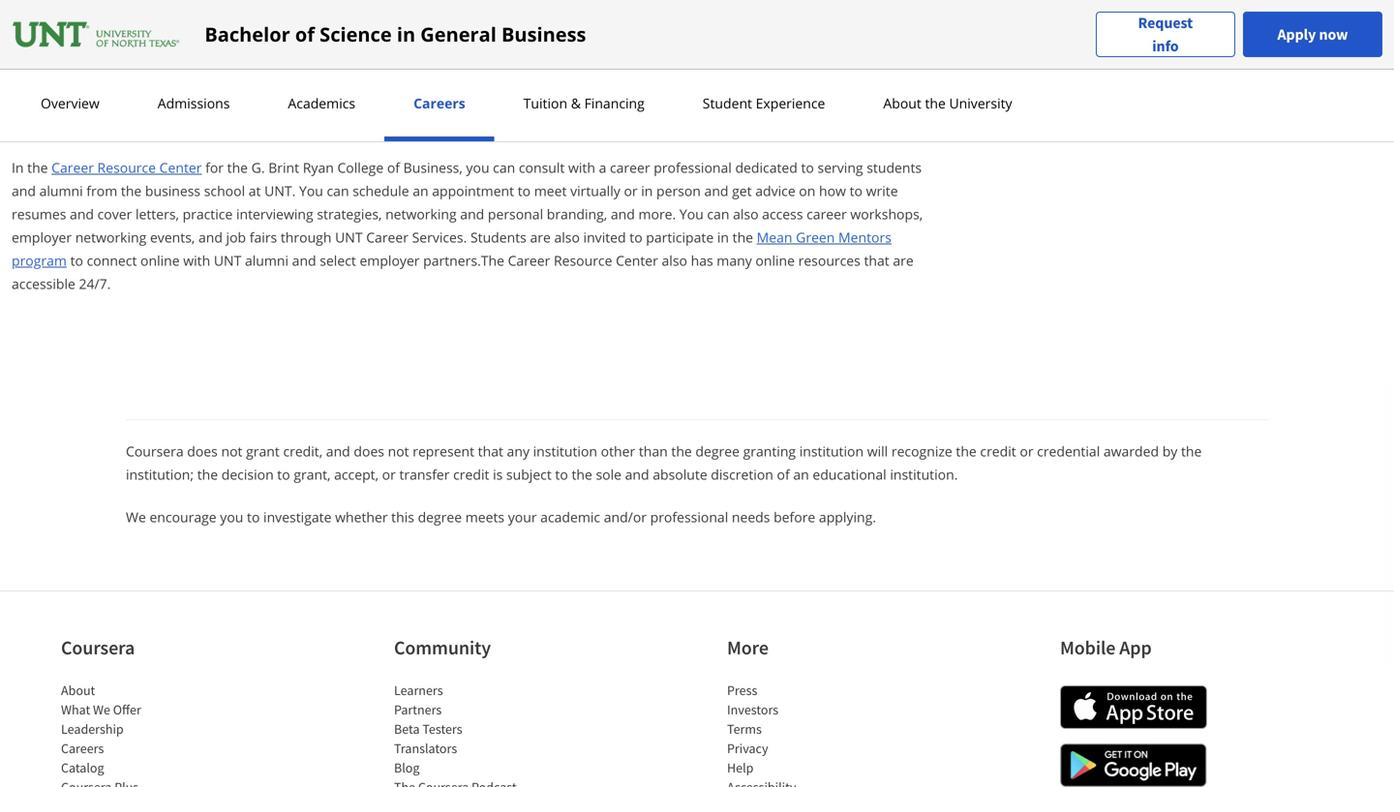 Task type: locate. For each thing, give the bounding box(es) containing it.
list item for community
[[394, 777, 559, 787]]

with down events,
[[183, 251, 210, 270]]

coursera up about link
[[61, 636, 135, 660]]

about the university
[[883, 94, 1012, 112]]

not up decision at the bottom left
[[221, 442, 242, 460]]

you up participate
[[680, 205, 704, 223]]

the
[[1208, 19, 1228, 37], [925, 94, 946, 112], [27, 158, 48, 177], [227, 158, 248, 177], [121, 182, 142, 200], [733, 228, 753, 246], [671, 442, 692, 460], [956, 442, 977, 460], [1181, 442, 1202, 460], [197, 465, 218, 484], [572, 465, 592, 484]]

also down get
[[733, 205, 759, 223]]

you down ryan
[[299, 182, 323, 200]]

download on the app store image
[[1060, 685, 1207, 729]]

tuition
[[523, 94, 567, 112]]

at
[[249, 182, 261, 200]]

academics
[[288, 94, 355, 112]]

institution
[[533, 442, 597, 460], [799, 442, 864, 460]]

an down business,
[[413, 182, 428, 200]]

networking up connect
[[75, 228, 147, 246]]

1 vertical spatial with
[[183, 251, 210, 270]]

get it on google play image
[[1060, 744, 1207, 787]]

1 horizontal spatial online
[[756, 251, 795, 270]]

2 institution from the left
[[799, 442, 864, 460]]

coursera inside coursera does not grant credit, and does not represent that any institution other than the degree granting institution will recognize the credit or credential awarded by the institution; the decision to grant, accept, or transfer credit is subject to the sole and absolute discretion of an educational institution.
[[126, 442, 184, 460]]

0 horizontal spatial are
[[530, 228, 551, 246]]

alumni inside for the g. brint ryan college of business, you can consult with a career professional dedicated to serving students and alumni from the business school at unt. you can schedule an appointment to meet virtually or in person and get advice on how to write resumes and cover letters, practice interviewing strategies, networking and personal branding, and more. you can also access career workshops, employer networking events, and job fairs through unt career services. students are also invited to participate in the
[[39, 182, 83, 200]]

are down workshops,
[[893, 251, 914, 270]]

2 vertical spatial also
[[662, 251, 687, 270]]

list item down privacy link
[[727, 777, 892, 787]]

careers link up catalog
[[61, 740, 104, 757]]

1 vertical spatial unt
[[335, 228, 363, 246]]

online
[[1143, 0, 1185, 14]]

2 horizontal spatial of
[[777, 465, 790, 484]]

advice
[[755, 182, 796, 200]]

of up schedule
[[387, 158, 400, 177]]

0 vertical spatial with
[[568, 158, 595, 177]]

that up is
[[478, 442, 503, 460]]

1 horizontal spatial alumni
[[245, 251, 289, 270]]

1 vertical spatial about
[[61, 682, 95, 699]]

3 list from the left
[[727, 681, 892, 787]]

1 horizontal spatial you
[[680, 205, 704, 223]]

and inside to connect online with unt alumni and select employer partners.the career resource center also has many online resources that are accessible 24/7.
[[292, 251, 316, 270]]

consult
[[519, 158, 565, 177]]

in
[[12, 158, 24, 177]]

to up the 24/7.
[[70, 251, 83, 270]]

1 does from the left
[[187, 442, 218, 460]]

unt up more
[[1112, 0, 1139, 14]]

1 vertical spatial center
[[616, 251, 658, 270]]

tuition & financing link
[[518, 94, 650, 112]]

0 horizontal spatial or
[[382, 465, 396, 484]]

0 horizontal spatial center
[[159, 158, 202, 177]]

list containing about
[[61, 681, 226, 787]]

does up institution;
[[187, 442, 218, 460]]

about what we offer leadership careers catalog
[[61, 682, 141, 776]]

career
[[610, 158, 650, 177], [807, 205, 847, 223]]

0 vertical spatial that
[[864, 251, 889, 270]]

employer right select
[[360, 251, 420, 270]]

alumni
[[39, 182, 83, 200], [245, 251, 289, 270]]

institution;
[[126, 465, 194, 484]]

1 horizontal spatial credit
[[980, 442, 1016, 460]]

0 horizontal spatial you
[[220, 508, 243, 526]]

1 horizontal spatial a
[[1101, 0, 1108, 14]]

career down students
[[508, 251, 550, 270]]

center down invited
[[616, 251, 658, 270]]

employer inside for the g. brint ryan college of business, you can consult with a career professional dedicated to serving students and alumni from the business school at unt. you can schedule an appointment to meet virtually or in person and get advice on how to write resumes and cover letters, practice interviewing strategies, networking and personal branding, and more. you can also access career workshops, employer networking events, and job fairs through unt career services. students are also invited to participate in the
[[12, 228, 72, 246]]

student
[[703, 94, 752, 112]]

1 horizontal spatial about
[[883, 94, 922, 112]]

0 vertical spatial or
[[624, 182, 638, 200]]

by
[[1162, 442, 1178, 460]]

are down personal
[[530, 228, 551, 246]]

1 vertical spatial employer
[[360, 251, 420, 270]]

financing
[[584, 94, 645, 112]]

careers link for tuition & financing 'link' at the top left of the page
[[408, 94, 471, 112]]

learners link
[[394, 682, 443, 699]]

0 vertical spatial a
[[1101, 0, 1108, 14]]

alumni inside to connect online with unt alumni and select employer partners.the career resource center also has many online resources that are accessible 24/7.
[[245, 251, 289, 270]]

encourage
[[150, 508, 217, 526]]

career down strategies,
[[366, 228, 409, 246]]

coursera
[[126, 442, 184, 460], [61, 636, 135, 660]]

and up invited
[[611, 205, 635, 223]]

interviewing
[[236, 205, 313, 223]]

1 not from the left
[[221, 442, 242, 460]]

with
[[568, 158, 595, 177], [183, 251, 210, 270]]

0 horizontal spatial we
[[93, 701, 110, 718]]

you up appointment
[[466, 158, 489, 177]]

business
[[502, 21, 586, 47]]

about for about the university
[[883, 94, 922, 112]]

careers link
[[408, 94, 471, 112], [61, 740, 104, 757]]

can left consult
[[493, 158, 515, 177]]

0 vertical spatial unt
[[1112, 0, 1139, 14]]

to left grant,
[[277, 465, 290, 484]]

1 list item from the left
[[61, 777, 226, 787]]

not up transfer
[[388, 442, 409, 460]]

2 horizontal spatial or
[[1020, 442, 1034, 460]]

1 vertical spatial we
[[93, 701, 110, 718]]

2 horizontal spatial can
[[707, 205, 729, 223]]

we inside about what we offer leadership careers catalog
[[93, 701, 110, 718]]

can
[[493, 158, 515, 177], [327, 182, 349, 200], [707, 205, 729, 223]]

absolute
[[653, 465, 707, 484]]

beta
[[394, 720, 420, 738]]

0 vertical spatial coursera
[[126, 442, 184, 460]]

join
[[1074, 0, 1097, 14]]

1 horizontal spatial does
[[354, 442, 384, 460]]

0 horizontal spatial institution
[[533, 442, 597, 460]]

1 vertical spatial a
[[599, 158, 606, 177]]

the right recognize
[[956, 442, 977, 460]]

careers up catalog
[[61, 740, 104, 757]]

that inside coursera does not grant credit, and does not represent that any institution other than the degree granting institution will recognize the credit or credential awarded by the institution; the decision to grant, accept, or transfer credit is subject to the sole and absolute discretion of an educational institution.
[[478, 442, 503, 460]]

business,
[[403, 158, 463, 177]]

0 vertical spatial you
[[299, 182, 323, 200]]

or left credential
[[1020, 442, 1034, 460]]

more
[[1110, 19, 1144, 37]]

0 horizontal spatial an
[[413, 182, 428, 200]]

has
[[691, 251, 713, 270]]

now
[[1319, 25, 1348, 44]]

degree
[[696, 442, 740, 460], [418, 508, 462, 526]]

careers inside about what we offer leadership careers catalog
[[61, 740, 104, 757]]

institution up subject
[[533, 442, 597, 460]]

of left science at the left top
[[295, 21, 315, 47]]

list item
[[61, 777, 226, 787], [394, 777, 559, 787], [727, 777, 892, 787]]

1 institution from the left
[[533, 442, 597, 460]]

with up virtually
[[568, 158, 595, 177]]

the right details
[[1208, 19, 1228, 37]]

about inside about what we offer leadership careers catalog
[[61, 682, 95, 699]]

0 horizontal spatial careers
[[61, 740, 104, 757]]

resource inside to connect online with unt alumni and select employer partners.the career resource center also has many online resources that are accessible 24/7.
[[554, 251, 612, 270]]

in up more.
[[641, 182, 653, 200]]

1 horizontal spatial we
[[126, 508, 146, 526]]

with inside for the g. brint ryan college of business, you can consult with a career professional dedicated to serving students and alumni from the business school at unt. you can schedule an appointment to meet virtually or in person and get advice on how to write resumes and cover letters, practice interviewing strategies, networking and personal branding, and more. you can also access career workshops, employer networking events, and job fairs through unt career services. students are also invited to participate in the
[[568, 158, 595, 177]]

2 list item from the left
[[394, 777, 559, 787]]

0 vertical spatial center
[[159, 158, 202, 177]]

investors
[[727, 701, 779, 718]]

a
[[1101, 0, 1108, 14], [599, 158, 606, 177]]

0 vertical spatial you
[[466, 158, 489, 177]]

mentors
[[838, 228, 892, 246]]

of inside coursera does not grant credit, and does not represent that any institution other than the degree granting institution will recognize the credit or credential awarded by the institution; the decision to grant, accept, or transfer credit is subject to the sole and absolute discretion of an educational institution.
[[777, 465, 790, 484]]

brint
[[268, 158, 299, 177]]

press
[[727, 682, 757, 699]]

networking up services.
[[385, 205, 457, 223]]

careers link for catalog link
[[61, 740, 104, 757]]

1 horizontal spatial degree
[[696, 442, 740, 460]]

0 vertical spatial alumni
[[39, 182, 83, 200]]

than
[[639, 442, 668, 460]]

that down mentors
[[864, 251, 889, 270]]

1 horizontal spatial or
[[624, 182, 638, 200]]

to right invited
[[630, 228, 643, 246]]

0 horizontal spatial not
[[221, 442, 242, 460]]

1 vertical spatial coursera
[[61, 636, 135, 660]]

also inside to connect online with unt alumni and select employer partners.the career resource center also has many online resources that are accessible 24/7.
[[662, 251, 687, 270]]

a inside for the g. brint ryan college of business, you can consult with a career professional dedicated to serving students and alumni from the business school at unt. you can schedule an appointment to meet virtually or in person and get advice on how to write resumes and cover letters, practice interviewing strategies, networking and personal branding, and more. you can also access career workshops, employer networking events, and job fairs through unt career services. students are also invited to participate in the
[[599, 158, 606, 177]]

a up virtually
[[599, 158, 606, 177]]

or right accept,
[[382, 465, 396, 484]]

1 vertical spatial can
[[327, 182, 349, 200]]

services
[[123, 90, 248, 135]]

0 horizontal spatial networking
[[75, 228, 147, 246]]

list containing press
[[727, 681, 892, 787]]

0 horizontal spatial degree
[[418, 508, 462, 526]]

or inside for the g. brint ryan college of business, you can consult with a career professional dedicated to serving students and alumni from the business school at unt. you can schedule an appointment to meet virtually or in person and get advice on how to write resumes and cover letters, practice interviewing strategies, networking and personal branding, and more. you can also access career workshops, employer networking events, and job fairs through unt career services. students are also invited to participate in the
[[624, 182, 638, 200]]

recognize
[[892, 442, 952, 460]]

0 vertical spatial an
[[413, 182, 428, 200]]

privacy link
[[727, 740, 768, 757]]

0 vertical spatial resource
[[97, 158, 156, 177]]

resource down invited
[[554, 251, 612, 270]]

employer up the program
[[12, 228, 72, 246]]

degree up 'discretion'
[[696, 442, 740, 460]]

0 horizontal spatial list
[[61, 681, 226, 787]]

coursera for coursera does not grant credit, and does not represent that any institution other than the degree granting institution will recognize the credit or credential awarded by the institution; the decision to grant, accept, or transfer credit is subject to the sole and absolute discretion of an educational institution.
[[126, 442, 184, 460]]

in up many
[[717, 228, 729, 246]]

professional inside for the g. brint ryan college of business, you can consult with a career professional dedicated to serving students and alumni from the business school at unt. you can schedule an appointment to meet virtually or in person and get advice on how to write resumes and cover letters, practice interviewing strategies, networking and personal branding, and more. you can also access career workshops, employer networking events, and job fairs through unt career services. students are also invited to participate in the
[[654, 158, 732, 177]]

1 horizontal spatial employer
[[360, 251, 420, 270]]

catalog
[[61, 759, 104, 776]]

an down granting
[[793, 465, 809, 484]]

can up participate
[[707, 205, 729, 223]]

1 horizontal spatial careers link
[[408, 94, 471, 112]]

investigate
[[263, 508, 332, 526]]

unt down job in the left top of the page
[[214, 251, 241, 270]]

beta testers link
[[394, 720, 462, 738]]

and down through at the left of the page
[[292, 251, 316, 270]]

1 horizontal spatial not
[[388, 442, 409, 460]]

to down decision at the bottom left
[[247, 508, 260, 526]]

request
[[1138, 13, 1193, 32]]

can up strategies,
[[327, 182, 349, 200]]

0 horizontal spatial resource
[[97, 158, 156, 177]]

0 horizontal spatial alumni
[[39, 182, 83, 200]]

credit left credential
[[980, 442, 1016, 460]]

university of north texas image
[[12, 19, 181, 50]]

the left g.
[[227, 158, 248, 177]]

university
[[949, 94, 1012, 112]]

experience
[[756, 94, 825, 112]]

0 horizontal spatial can
[[327, 182, 349, 200]]

the up many
[[733, 228, 753, 246]]

translators
[[394, 740, 457, 757]]

the inside join a unt online information session. see more details in the event section below.
[[1208, 19, 1228, 37]]

3 list item from the left
[[727, 777, 892, 787]]

0 horizontal spatial a
[[599, 158, 606, 177]]

career up virtually
[[610, 158, 650, 177]]

an inside coursera does not grant credit, and does not represent that any institution other than the degree granting institution will recognize the credit or credential awarded by the institution; the decision to grant, accept, or transfer credit is subject to the sole and absolute discretion of an educational institution.
[[793, 465, 809, 484]]

1 horizontal spatial can
[[493, 158, 515, 177]]

also down participate
[[662, 251, 687, 270]]

2 horizontal spatial unt
[[1112, 0, 1139, 14]]

privacy
[[727, 740, 768, 757]]

1 horizontal spatial with
[[568, 158, 595, 177]]

tuition & financing
[[523, 94, 645, 112]]

0 vertical spatial careers
[[413, 94, 465, 112]]

0 horizontal spatial with
[[183, 251, 210, 270]]

invited
[[583, 228, 626, 246]]

list
[[61, 681, 226, 787], [394, 681, 559, 787], [727, 681, 892, 787]]

an
[[413, 182, 428, 200], [793, 465, 809, 484]]

0 vertical spatial about
[[883, 94, 922, 112]]

translators link
[[394, 740, 457, 757]]

we
[[126, 508, 146, 526], [93, 701, 110, 718]]

business
[[145, 182, 201, 200]]

1 list from the left
[[61, 681, 226, 787]]

an inside for the g. brint ryan college of business, you can consult with a career professional dedicated to serving students and alumni from the business school at unt. you can schedule an appointment to meet virtually or in person and get advice on how to write resumes and cover letters, practice interviewing strategies, networking and personal branding, and more. you can also access career workshops, employer networking events, and job fairs through unt career services. students are also invited to participate in the
[[413, 182, 428, 200]]

2 list from the left
[[394, 681, 559, 787]]

1 vertical spatial careers
[[61, 740, 104, 757]]

you down decision at the bottom left
[[220, 508, 243, 526]]

and down appointment
[[460, 205, 484, 223]]

blog
[[394, 759, 420, 776]]

college
[[337, 158, 384, 177]]

we up leadership
[[93, 701, 110, 718]]

0 horizontal spatial that
[[478, 442, 503, 460]]

professional down absolute
[[650, 508, 728, 526]]

degree inside coursera does not grant credit, and does not represent that any institution other than the degree granting institution will recognize the credit or credential awarded by the institution; the decision to grant, accept, or transfer credit is subject to the sole and absolute discretion of an educational institution.
[[696, 442, 740, 460]]

or right virtually
[[624, 182, 638, 200]]

0 vertical spatial are
[[530, 228, 551, 246]]

1 vertical spatial that
[[478, 442, 503, 460]]

below.
[[1037, 42, 1079, 61]]

1 vertical spatial alumni
[[245, 251, 289, 270]]

career down how
[[807, 205, 847, 223]]

1 vertical spatial career
[[807, 205, 847, 223]]

list item down catalog
[[61, 777, 226, 787]]

1 horizontal spatial center
[[616, 251, 658, 270]]

professional up person
[[654, 158, 732, 177]]

press investors terms privacy help
[[727, 682, 779, 776]]

to right how
[[850, 182, 863, 200]]

we left encourage
[[126, 508, 146, 526]]

apply now
[[1277, 25, 1348, 44]]

center up business
[[159, 158, 202, 177]]

1 vertical spatial careers link
[[61, 740, 104, 757]]

1 horizontal spatial an
[[793, 465, 809, 484]]

2 does from the left
[[354, 442, 384, 460]]

unt inside join a unt online information session. see more details in the event section below.
[[1112, 0, 1139, 14]]

also down branding,
[[554, 228, 580, 246]]

in right details
[[1192, 19, 1204, 37]]

0 vertical spatial degree
[[696, 442, 740, 460]]

careers
[[413, 94, 465, 112], [61, 740, 104, 757]]

about up the students
[[883, 94, 922, 112]]

0 vertical spatial employer
[[12, 228, 72, 246]]

accept,
[[334, 465, 379, 484]]

write
[[866, 182, 898, 200]]

and
[[12, 182, 36, 200], [704, 182, 729, 200], [70, 205, 94, 223], [460, 205, 484, 223], [611, 205, 635, 223], [198, 228, 223, 246], [292, 251, 316, 270], [326, 442, 350, 460], [625, 465, 649, 484]]

list containing learners
[[394, 681, 559, 787]]

credit left is
[[453, 465, 489, 484]]

green
[[796, 228, 835, 246]]

career resource center link
[[51, 158, 202, 177]]

to up personal
[[518, 182, 531, 200]]

career up 'in the career resource center'
[[12, 90, 115, 135]]

online down events,
[[140, 251, 180, 270]]

the left decision at the bottom left
[[197, 465, 218, 484]]

alumni up resumes
[[39, 182, 83, 200]]

0 horizontal spatial careers link
[[61, 740, 104, 757]]

1 horizontal spatial networking
[[385, 205, 457, 223]]

1 vertical spatial resource
[[554, 251, 612, 270]]

does up accept,
[[354, 442, 384, 460]]

0 horizontal spatial employer
[[12, 228, 72, 246]]

2 horizontal spatial list
[[727, 681, 892, 787]]

1 horizontal spatial that
[[864, 251, 889, 270]]

section
[[988, 42, 1034, 61]]

0 horizontal spatial about
[[61, 682, 95, 699]]

session.
[[1029, 19, 1080, 37]]

resource up from
[[97, 158, 156, 177]]

0 horizontal spatial unt
[[214, 251, 241, 270]]

1 horizontal spatial careers
[[413, 94, 465, 112]]

career services
[[12, 90, 248, 135]]

blog link
[[394, 759, 420, 776]]

in the career resource center
[[12, 158, 202, 177]]

about up 'what'
[[61, 682, 95, 699]]

careers link up business,
[[408, 94, 471, 112]]

more.
[[638, 205, 676, 223]]

2 horizontal spatial also
[[733, 205, 759, 223]]

community
[[394, 636, 491, 660]]

online down mean
[[756, 251, 795, 270]]

1 vertical spatial credit
[[453, 465, 489, 484]]

degree right this
[[418, 508, 462, 526]]

leadership
[[61, 720, 124, 738]]

1 horizontal spatial resource
[[554, 251, 612, 270]]

applying.
[[819, 508, 876, 526]]

is
[[493, 465, 503, 484]]

of down granting
[[777, 465, 790, 484]]

list item down "translators" link
[[394, 777, 559, 787]]

2 online from the left
[[756, 251, 795, 270]]

1 horizontal spatial you
[[466, 158, 489, 177]]

unt down strategies,
[[335, 228, 363, 246]]

institution up 'educational'
[[799, 442, 864, 460]]

0 vertical spatial careers link
[[408, 94, 471, 112]]

serving
[[818, 158, 863, 177]]

1 horizontal spatial of
[[387, 158, 400, 177]]

a right join
[[1101, 0, 1108, 14]]

2 vertical spatial of
[[777, 465, 790, 484]]



Task type: vqa. For each thing, say whether or not it's contained in the screenshot.


Task type: describe. For each thing, give the bounding box(es) containing it.
list item for more
[[727, 777, 892, 787]]

and down "practice"
[[198, 228, 223, 246]]

in right science at the left top
[[397, 21, 415, 47]]

any
[[507, 442, 530, 460]]

the down career resource center link
[[121, 182, 142, 200]]

career up from
[[51, 158, 94, 177]]

the up absolute
[[671, 442, 692, 460]]

and left get
[[704, 182, 729, 200]]

the left the university
[[925, 94, 946, 112]]

credit,
[[283, 442, 323, 460]]

personal
[[488, 205, 543, 223]]

help
[[727, 759, 754, 776]]

the right by
[[1181, 442, 1202, 460]]

24/7.
[[79, 274, 111, 293]]

job
[[226, 228, 246, 246]]

coursera for coursera
[[61, 636, 135, 660]]

grant
[[246, 442, 280, 460]]

1 vertical spatial also
[[554, 228, 580, 246]]

students
[[867, 158, 922, 177]]

with inside to connect online with unt alumni and select employer partners.the career resource center also has many online resources that are accessible 24/7.
[[183, 251, 210, 270]]

information
[[950, 19, 1025, 37]]

0 vertical spatial networking
[[385, 205, 457, 223]]

events,
[[150, 228, 195, 246]]

program
[[12, 251, 67, 270]]

apply
[[1277, 25, 1316, 44]]

app
[[1119, 636, 1152, 660]]

unt inside for the g. brint ryan college of business, you can consult with a career professional dedicated to serving students and alumni from the business school at unt. you can schedule an appointment to meet virtually or in person and get advice on how to write resumes and cover letters, practice interviewing strategies, networking and personal branding, and more. you can also access career workshops, employer networking events, and job fairs through unt career services. students are also invited to participate in the
[[335, 228, 363, 246]]

fairs
[[250, 228, 277, 246]]

&
[[571, 94, 581, 112]]

info
[[1152, 36, 1179, 56]]

1 vertical spatial you
[[220, 508, 243, 526]]

request info
[[1138, 13, 1193, 56]]

before
[[774, 508, 815, 526]]

to right subject
[[555, 465, 568, 484]]

0 horizontal spatial of
[[295, 21, 315, 47]]

access
[[762, 205, 803, 223]]

0 horizontal spatial you
[[299, 182, 323, 200]]

the right in
[[27, 158, 48, 177]]

admissions link
[[152, 94, 236, 112]]

decision
[[221, 465, 274, 484]]

terms
[[727, 720, 762, 738]]

your
[[508, 508, 537, 526]]

to up on at the right top of the page
[[801, 158, 814, 177]]

unt.
[[264, 182, 296, 200]]

apply now button
[[1243, 12, 1383, 57]]

investors link
[[727, 701, 779, 718]]

workshops,
[[850, 205, 923, 223]]

what
[[61, 701, 90, 718]]

2 not from the left
[[388, 442, 409, 460]]

event
[[950, 42, 985, 61]]

are inside for the g. brint ryan college of business, you can consult with a career professional dedicated to serving students and alumni from the business school at unt. you can schedule an appointment to meet virtually or in person and get advice on how to write resumes and cover letters, practice interviewing strategies, networking and personal branding, and more. you can also access career workshops, employer networking events, and job fairs through unt career services. students are also invited to participate in the
[[530, 228, 551, 246]]

list for community
[[394, 681, 559, 787]]

about the university link
[[878, 94, 1018, 112]]

the left sole
[[572, 465, 592, 484]]

list item for coursera
[[61, 777, 226, 787]]

0 vertical spatial also
[[733, 205, 759, 223]]

and down from
[[70, 205, 94, 223]]

list for coursera
[[61, 681, 226, 787]]

and/or
[[604, 508, 647, 526]]

that inside to connect online with unt alumni and select employer partners.the career resource center also has many online resources that are accessible 24/7.
[[864, 251, 889, 270]]

branding,
[[547, 205, 607, 223]]

sole
[[596, 465, 622, 484]]

more
[[727, 636, 769, 660]]

1 online from the left
[[140, 251, 180, 270]]

learners
[[394, 682, 443, 699]]

dedicated
[[735, 158, 798, 177]]

1 vertical spatial you
[[680, 205, 704, 223]]

1 vertical spatial professional
[[650, 508, 728, 526]]

2 vertical spatial or
[[382, 465, 396, 484]]

you inside for the g. brint ryan college of business, you can consult with a career professional dedicated to serving students and alumni from the business school at unt. you can schedule an appointment to meet virtually or in person and get advice on how to write resumes and cover letters, practice interviewing strategies, networking and personal branding, and more. you can also access career workshops, employer networking events, and job fairs through unt career services. students are also invited to participate in the
[[466, 158, 489, 177]]

student experience link
[[697, 94, 831, 112]]

0 horizontal spatial credit
[[453, 465, 489, 484]]

strategies,
[[317, 205, 382, 223]]

help link
[[727, 759, 754, 776]]

and down than
[[625, 465, 649, 484]]

accessible
[[12, 274, 75, 293]]

student experience
[[703, 94, 825, 112]]

meets
[[465, 508, 505, 526]]

about link
[[61, 682, 95, 699]]

list for more
[[727, 681, 892, 787]]

in inside join a unt online information session. see more details in the event section below.
[[1192, 19, 1204, 37]]

ryan
[[303, 158, 334, 177]]

needs
[[732, 508, 770, 526]]

terms link
[[727, 720, 762, 738]]

a inside join a unt online information session. see more details in the event section below.
[[1101, 0, 1108, 14]]

about for about what we offer leadership careers catalog
[[61, 682, 95, 699]]

career inside to connect online with unt alumni and select employer partners.the career resource center also has many online resources that are accessible 24/7.
[[508, 251, 550, 270]]

2 vertical spatial can
[[707, 205, 729, 223]]

grant,
[[294, 465, 331, 484]]

and down in
[[12, 182, 36, 200]]

request info button
[[1096, 11, 1235, 58]]

employer inside to connect online with unt alumni and select employer partners.the career resource center also has many online resources that are accessible 24/7.
[[360, 251, 420, 270]]

join a unt online information session. see more details in the event section below.
[[950, 0, 1228, 61]]

other
[[601, 442, 635, 460]]

how
[[819, 182, 846, 200]]

unt inside to connect online with unt alumni and select employer partners.the career resource center also has many online resources that are accessible 24/7.
[[214, 251, 241, 270]]

1 vertical spatial or
[[1020, 442, 1034, 460]]

center inside to connect online with unt alumni and select employer partners.the career resource center also has many online resources that are accessible 24/7.
[[616, 251, 658, 270]]

0 vertical spatial we
[[126, 508, 146, 526]]

virtually
[[570, 182, 620, 200]]

career inside for the g. brint ryan college of business, you can consult with a career professional dedicated to serving students and alumni from the business school at unt. you can schedule an appointment to meet virtually or in person and get advice on how to write resumes and cover letters, practice interviewing strategies, networking and personal branding, and more. you can also access career workshops, employer networking events, and job fairs through unt career services. students are also invited to participate in the
[[366, 228, 409, 246]]

mobile
[[1060, 636, 1116, 660]]

subject
[[506, 465, 552, 484]]

g.
[[251, 158, 265, 177]]

through
[[281, 228, 332, 246]]

admissions
[[158, 94, 230, 112]]

1 vertical spatial degree
[[418, 508, 462, 526]]

0 vertical spatial credit
[[980, 442, 1016, 460]]

0 vertical spatial can
[[493, 158, 515, 177]]

this
[[391, 508, 414, 526]]

to inside to connect online with unt alumni and select employer partners.the career resource center also has many online resources that are accessible 24/7.
[[70, 251, 83, 270]]

are inside to connect online with unt alumni and select employer partners.the career resource center also has many online resources that are accessible 24/7.
[[893, 251, 914, 270]]

many
[[717, 251, 752, 270]]

of inside for the g. brint ryan college of business, you can consult with a career professional dedicated to serving students and alumni from the business school at unt. you can schedule an appointment to meet virtually or in person and get advice on how to write resumes and cover letters, practice interviewing strategies, networking and personal branding, and more. you can also access career workshops, employer networking events, and job fairs through unt career services. students are also invited to participate in the
[[387, 158, 400, 177]]

leadership link
[[61, 720, 124, 738]]

science
[[320, 21, 392, 47]]

resumes
[[12, 205, 66, 223]]

bachelor
[[205, 21, 290, 47]]

and up accept,
[[326, 442, 350, 460]]

schedule
[[353, 182, 409, 200]]

0 vertical spatial career
[[610, 158, 650, 177]]

services.
[[412, 228, 467, 246]]

resources
[[798, 251, 861, 270]]

1 horizontal spatial career
[[807, 205, 847, 223]]

mobile app
[[1060, 636, 1152, 660]]

offer
[[113, 701, 141, 718]]

academic
[[540, 508, 600, 526]]

school
[[204, 182, 245, 200]]

1 vertical spatial networking
[[75, 228, 147, 246]]

connect
[[87, 251, 137, 270]]



